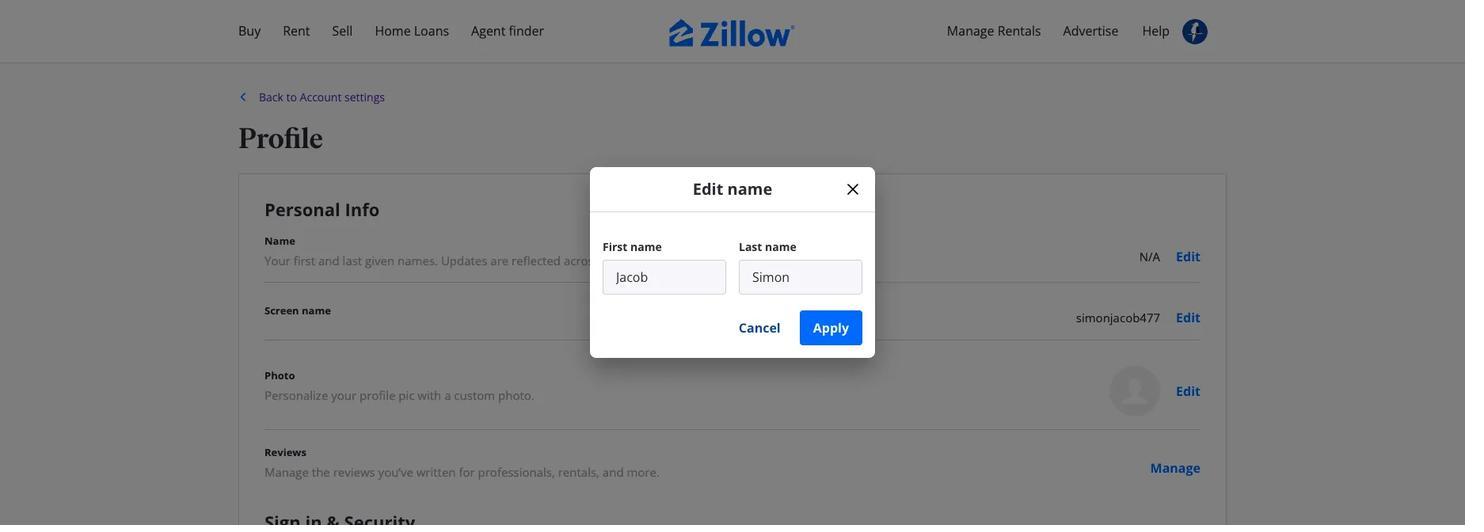 Task type: locate. For each thing, give the bounding box(es) containing it.
chevron left image
[[235, 92, 251, 102]]

to
[[286, 90, 297, 105]]

home image
[[245, 83, 280, 118]]

and
[[318, 252, 340, 268], [603, 464, 624, 480]]

with
[[418, 387, 441, 403]]

name right first
[[630, 239, 662, 254]]

1 horizontal spatial and
[[603, 464, 624, 480]]

buy
[[238, 22, 261, 40]]

across
[[564, 252, 600, 268]]

manage inside reviews manage the reviews you've written for professionals, rentals, and more.
[[265, 464, 309, 480]]

manage rentals link
[[936, 13, 1052, 50]]

given
[[365, 252, 395, 268]]

manage left rentals
[[947, 22, 994, 40]]

and inside name your first and last given names. updates are reflected across all zillow experiences.
[[318, 252, 340, 268]]

first name
[[603, 239, 662, 254]]

name for screen name
[[302, 304, 331, 318]]

edit right n/a on the right
[[1176, 248, 1201, 265]]

names.
[[398, 252, 438, 268]]

2 horizontal spatial manage
[[1151, 459, 1201, 477]]

close image
[[847, 183, 859, 196]]

zillow
[[618, 252, 650, 268]]

agent
[[471, 22, 506, 40]]

advertise
[[1063, 22, 1119, 40]]

edit name
[[693, 178, 772, 200]]

group containing cancel
[[603, 310, 863, 345]]

advertise link
[[1052, 13, 1130, 50]]

personal
[[265, 197, 340, 221]]

name right last
[[765, 239, 797, 254]]

profile
[[360, 387, 396, 403]]

1 vertical spatial and
[[603, 464, 624, 480]]

rentals
[[998, 22, 1041, 40]]

reviews
[[265, 445, 306, 459]]

n/a
[[1140, 249, 1160, 264]]

home loans link
[[364, 13, 460, 50]]

1 vertical spatial edit
[[1176, 248, 1201, 265]]

name up last
[[728, 178, 772, 200]]

help
[[1142, 22, 1170, 40]]

and left more.
[[603, 464, 624, 480]]

First name text field
[[603, 260, 726, 295]]

manage inside main navigation
[[947, 22, 994, 40]]

0 vertical spatial edit
[[693, 178, 723, 200]]

you've
[[378, 464, 413, 480]]

profile
[[238, 121, 323, 155]]

manage link
[[1151, 459, 1201, 478]]

manage down reviews
[[265, 464, 309, 480]]

manage down edit link
[[1151, 459, 1201, 477]]

rent link
[[272, 13, 321, 50]]

edit up experiences.
[[693, 178, 723, 200]]

Last name text field
[[739, 260, 863, 295]]

agent finder link
[[460, 13, 555, 50]]

1 horizontal spatial manage
[[947, 22, 994, 40]]

info
[[345, 197, 380, 221]]

0 horizontal spatial manage
[[265, 464, 309, 480]]

2 vertical spatial edit
[[1176, 383, 1201, 400]]

cancel button
[[726, 310, 793, 345]]

sell
[[332, 22, 353, 40]]

group
[[603, 310, 863, 345]]

finder
[[509, 22, 544, 40]]

name right screen
[[302, 304, 331, 318]]

0 vertical spatial and
[[318, 252, 340, 268]]

and inside reviews manage the reviews you've written for professionals, rentals, and more.
[[603, 464, 624, 480]]

custom
[[454, 387, 495, 403]]

apply
[[813, 319, 849, 337]]

0 horizontal spatial and
[[318, 252, 340, 268]]

rentals,
[[558, 464, 600, 480]]

and left last
[[318, 252, 340, 268]]

reflected
[[512, 252, 561, 268]]

chevron right image
[[440, 158, 459, 177]]

zillow logo image
[[669, 19, 796, 47]]

screen
[[265, 304, 299, 318]]

all
[[603, 252, 615, 268]]

manage
[[947, 22, 994, 40], [1151, 459, 1201, 477], [265, 464, 309, 480]]

personal info
[[265, 197, 380, 221]]

name
[[728, 178, 772, 200], [630, 239, 662, 254], [765, 239, 797, 254], [302, 304, 331, 318]]

edit right the profile photo at the right bottom of the page
[[1176, 383, 1201, 400]]

edit
[[693, 178, 723, 200], [1176, 248, 1201, 265], [1176, 383, 1201, 400]]

personalize
[[265, 387, 328, 403]]



Task type: describe. For each thing, give the bounding box(es) containing it.
screen name
[[265, 304, 331, 318]]

first
[[603, 239, 628, 254]]

edit button
[[1176, 247, 1201, 266]]

name
[[265, 234, 295, 248]]

last name
[[739, 239, 797, 254]]

rent
[[283, 22, 310, 40]]

are
[[491, 252, 509, 268]]

written
[[416, 464, 456, 480]]

help link
[[1131, 13, 1181, 50]]

experiences.
[[654, 252, 723, 268]]

manage for manage rentals
[[947, 22, 994, 40]]

a
[[444, 387, 451, 403]]

cancel
[[739, 319, 781, 337]]

profile photo image
[[1110, 366, 1160, 417]]

buy link
[[227, 13, 272, 50]]

loans
[[414, 22, 449, 40]]

the
[[312, 464, 330, 480]]

back
[[259, 90, 283, 105]]

name for last name
[[765, 239, 797, 254]]

edit inside dialog
[[693, 178, 723, 200]]

reviews manage the reviews you've written for professionals, rentals, and more.
[[265, 445, 660, 480]]

settings
[[345, 90, 385, 105]]

reviews
[[333, 464, 375, 480]]

edit for edit dropdown button
[[1176, 248, 1201, 265]]

professionals,
[[478, 464, 555, 480]]

manage rentals
[[947, 22, 1041, 40]]

account
[[300, 90, 342, 105]]

edit link
[[1176, 382, 1201, 401]]

more.
[[627, 464, 660, 480]]

first
[[294, 252, 315, 268]]

name for first name
[[630, 239, 662, 254]]

apply button
[[800, 310, 863, 345]]

edit name dialog
[[590, 167, 875, 358]]

agent finder
[[471, 22, 544, 40]]

manage for manage
[[1151, 459, 1201, 477]]

home loans
[[375, 22, 449, 40]]

name for edit name
[[728, 178, 772, 200]]

home
[[375, 22, 411, 40]]

photo
[[265, 368, 295, 383]]

for
[[459, 464, 475, 480]]

back to account settings
[[259, 90, 385, 105]]

main navigation
[[0, 0, 1465, 261]]

your
[[331, 387, 356, 403]]

edit for edit link
[[1176, 383, 1201, 400]]

your
[[265, 252, 290, 268]]

pic
[[399, 387, 415, 403]]

sell link
[[321, 13, 364, 50]]

photo personalize your profile pic with a custom photo.
[[265, 368, 534, 403]]

last
[[343, 252, 362, 268]]

updates
[[441, 252, 487, 268]]

simonjacob477
[[1076, 310, 1160, 325]]

group inside edit name dialog
[[603, 310, 863, 345]]

photo.
[[498, 387, 534, 403]]

name your first and last given names. updates are reflected across all zillow experiences.
[[265, 234, 723, 268]]

last
[[739, 239, 762, 254]]



Task type: vqa. For each thing, say whether or not it's contained in the screenshot.
$8,495+'s bds
no



